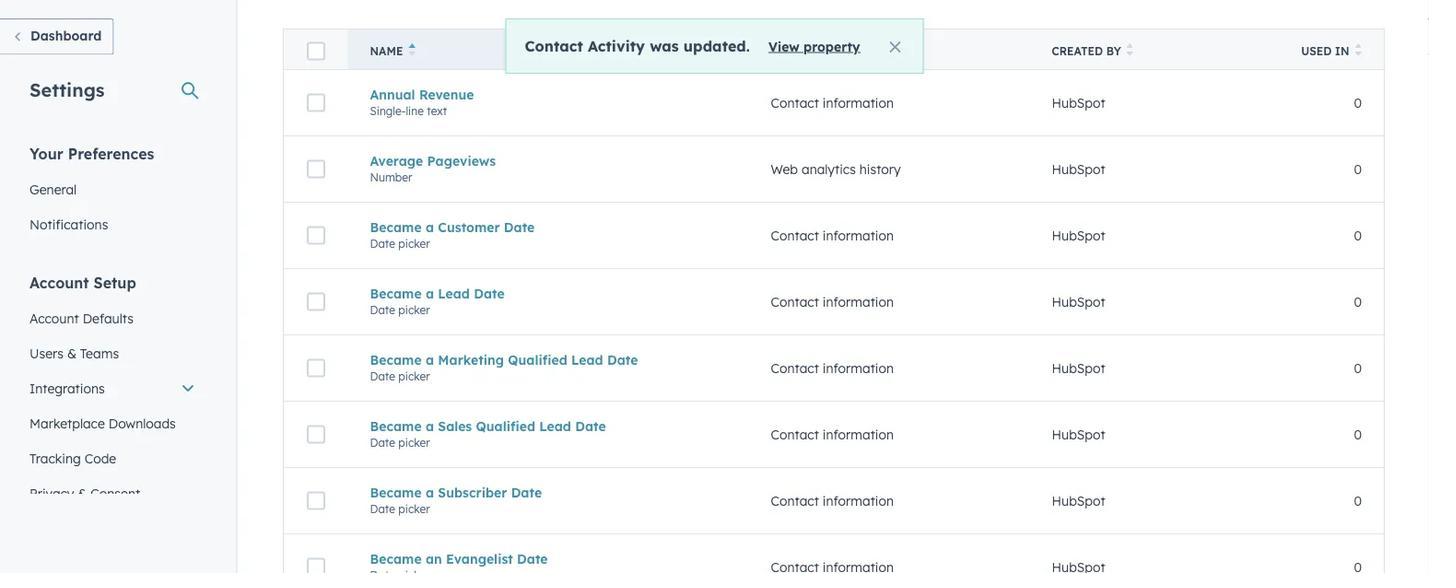 Task type: vqa. For each thing, say whether or not it's contained in the screenshot.


Task type: locate. For each thing, give the bounding box(es) containing it.
teams
[[80, 345, 119, 361]]

4 information from the top
[[823, 360, 894, 376]]

a for sales
[[426, 418, 434, 434]]

defaults
[[83, 310, 134, 326]]

picker for customer
[[398, 237, 430, 250]]

picker inside became a marketing qualified lead date date picker
[[398, 369, 430, 383]]

&
[[67, 345, 76, 361], [78, 485, 87, 501]]

press to sort. element
[[817, 43, 824, 59], [1127, 43, 1134, 59], [1355, 43, 1362, 59]]

3 became from the top
[[370, 352, 422, 368]]

press to sort. element inside the group button
[[817, 43, 824, 59]]

lead inside became a lead date date picker
[[438, 285, 470, 302]]

lead up the became a subscriber date button
[[539, 418, 571, 434]]

picker
[[398, 237, 430, 250], [398, 303, 430, 317], [398, 369, 430, 383], [398, 436, 430, 449], [398, 502, 430, 516]]

press to sort. image right group
[[817, 43, 824, 56]]

6 contact information from the top
[[771, 493, 894, 509]]

web analytics history
[[771, 161, 901, 177]]

picker up an
[[398, 502, 430, 516]]

became an evangelist date
[[370, 551, 548, 567]]

0 vertical spatial qualified
[[508, 352, 567, 368]]

1 information from the top
[[823, 95, 894, 111]]

hubspot for became a subscriber date
[[1052, 493, 1106, 509]]

press to sort. image
[[1355, 43, 1362, 56]]

0 horizontal spatial &
[[67, 345, 76, 361]]

picker down became a lead date date picker
[[398, 369, 430, 383]]

group button
[[749, 29, 1030, 70]]

5 became from the top
[[370, 484, 422, 501]]

0 vertical spatial &
[[67, 345, 76, 361]]

a left marketing
[[426, 352, 434, 368]]

3 information from the top
[[823, 294, 894, 310]]

became a marketing qualified lead date date picker
[[370, 352, 638, 383]]

press to sort. image for group
[[817, 43, 824, 56]]

contact information for annual revenue
[[771, 95, 894, 111]]

press to sort. element inside "created by" button
[[1127, 43, 1134, 59]]

contact for became a lead date
[[771, 294, 819, 310]]

qualified right sales
[[476, 418, 535, 434]]

& right users
[[67, 345, 76, 361]]

used in button
[[1274, 29, 1384, 70]]

2 horizontal spatial lead
[[571, 352, 603, 368]]

became a customer date button
[[370, 219, 727, 235]]

account defaults
[[29, 310, 134, 326]]

press to sort. image right by
[[1127, 43, 1134, 56]]

setup
[[94, 273, 136, 292]]

5 contact information from the top
[[771, 426, 894, 443]]

contact information for became a customer date
[[771, 227, 894, 243]]

3 0 from the top
[[1354, 227, 1362, 243]]

4 0 from the top
[[1354, 294, 1362, 310]]

1 press to sort. image from the left
[[817, 43, 824, 56]]

press to sort. element inside the 'used in' button
[[1355, 43, 1362, 59]]

2 account from the top
[[29, 310, 79, 326]]

contact
[[525, 36, 583, 55], [771, 95, 819, 111], [771, 227, 819, 243], [771, 294, 819, 310], [771, 360, 819, 376], [771, 426, 819, 443], [771, 493, 819, 509]]

6 became from the top
[[370, 551, 422, 567]]

press to sort. image inside "created by" button
[[1127, 43, 1134, 56]]

became for became a marketing qualified lead date
[[370, 352, 422, 368]]

a inside became a customer date date picker
[[426, 219, 434, 235]]

privacy & consent link
[[18, 476, 206, 511]]

2 vertical spatial lead
[[539, 418, 571, 434]]

5 information from the top
[[823, 426, 894, 443]]

1 contact information from the top
[[771, 95, 894, 111]]

3 a from the top
[[426, 352, 434, 368]]

4 picker from the top
[[398, 436, 430, 449]]

qualified inside became a marketing qualified lead date date picker
[[508, 352, 567, 368]]

hubspot
[[1052, 95, 1106, 111], [1052, 161, 1106, 177], [1052, 227, 1106, 243], [1052, 294, 1106, 310], [1052, 360, 1106, 376], [1052, 426, 1106, 443], [1052, 493, 1106, 509]]

a inside became a lead date date picker
[[426, 285, 434, 302]]

a left sales
[[426, 418, 434, 434]]

1 horizontal spatial lead
[[539, 418, 571, 434]]

press to sort. element right by
[[1127, 43, 1134, 59]]

contact information for became a sales qualified lead date
[[771, 426, 894, 443]]

group
[[771, 44, 811, 58]]

information
[[823, 95, 894, 111], [823, 227, 894, 243], [823, 294, 894, 310], [823, 360, 894, 376], [823, 426, 894, 443], [823, 493, 894, 509]]

1 became from the top
[[370, 219, 422, 235]]

0 for annual revenue
[[1354, 95, 1362, 111]]

1 vertical spatial &
[[78, 485, 87, 501]]

became a marketing qualified lead date button
[[370, 352, 727, 368]]

a down became a customer date date picker
[[426, 285, 434, 302]]

account up account defaults
[[29, 273, 89, 292]]

became down number
[[370, 219, 422, 235]]

5 a from the top
[[426, 484, 434, 501]]

created
[[1052, 44, 1103, 58]]

contact information for became a subscriber date
[[771, 493, 894, 509]]

3 picker from the top
[[398, 369, 430, 383]]

web
[[771, 161, 798, 177]]

0 for became a lead date
[[1354, 294, 1362, 310]]

hubspot for annual revenue
[[1052, 95, 1106, 111]]

information for became a customer date
[[823, 227, 894, 243]]

7 0 from the top
[[1354, 493, 1362, 509]]

4 became from the top
[[370, 418, 422, 434]]

1 vertical spatial qualified
[[476, 418, 535, 434]]

lead for became a sales qualified lead date
[[539, 418, 571, 434]]

qualified for marketing
[[508, 352, 567, 368]]

property
[[804, 38, 860, 54]]

4 hubspot from the top
[[1052, 294, 1106, 310]]

became inside became a subscriber date date picker
[[370, 484, 422, 501]]

lead inside became a sales qualified lead date date picker
[[539, 418, 571, 434]]

2 press to sort. element from the left
[[1127, 43, 1134, 59]]

6 0 from the top
[[1354, 426, 1362, 443]]

4 contact information from the top
[[771, 360, 894, 376]]

a inside became a sales qualified lead date date picker
[[426, 418, 434, 434]]

revenue
[[419, 86, 474, 103]]

2 0 from the top
[[1354, 161, 1362, 177]]

contact information for became a marketing qualified lead date
[[771, 360, 894, 376]]

1 hubspot from the top
[[1052, 95, 1106, 111]]

lead down became a customer date date picker
[[438, 285, 470, 302]]

5 hubspot from the top
[[1052, 360, 1106, 376]]

a left "subscriber"
[[426, 484, 434, 501]]

users
[[29, 345, 64, 361]]

a inside became a subscriber date date picker
[[426, 484, 434, 501]]

became for became a sales qualified lead date
[[370, 418, 422, 434]]

contact information
[[771, 95, 894, 111], [771, 227, 894, 243], [771, 294, 894, 310], [771, 360, 894, 376], [771, 426, 894, 443], [771, 493, 894, 509]]

picker down became a customer date date picker
[[398, 303, 430, 317]]

information for became a lead date
[[823, 294, 894, 310]]

picker inside became a sales qualified lead date date picker
[[398, 436, 430, 449]]

5 picker from the top
[[398, 502, 430, 516]]

0
[[1354, 95, 1362, 111], [1354, 161, 1362, 177], [1354, 227, 1362, 243], [1354, 294, 1362, 310], [1354, 360, 1362, 376], [1354, 426, 1362, 443], [1354, 493, 1362, 509]]

view property
[[768, 38, 860, 54]]

a left customer
[[426, 219, 434, 235]]

notifications link
[[18, 207, 206, 242]]

0 horizontal spatial press to sort. image
[[817, 43, 824, 56]]

account up users
[[29, 310, 79, 326]]

3 press to sort. element from the left
[[1355, 43, 1362, 59]]

qualified right marketing
[[508, 352, 567, 368]]

contact for became a marketing qualified lead date
[[771, 360, 819, 376]]

average pageviews number
[[370, 153, 496, 184]]

became a subscriber date date picker
[[370, 484, 542, 516]]

1 a from the top
[[426, 219, 434, 235]]

0 vertical spatial lead
[[438, 285, 470, 302]]

hubspot for became a lead date
[[1052, 294, 1106, 310]]

4 a from the top
[[426, 418, 434, 434]]

3 contact information from the top
[[771, 294, 894, 310]]

was
[[650, 36, 679, 55]]

6 hubspot from the top
[[1052, 426, 1106, 443]]

qualified for sales
[[476, 418, 535, 434]]

information for became a subscriber date
[[823, 493, 894, 509]]

integrations
[[29, 380, 105, 396]]

became
[[370, 219, 422, 235], [370, 285, 422, 302], [370, 352, 422, 368], [370, 418, 422, 434], [370, 484, 422, 501], [370, 551, 422, 567]]

average
[[370, 153, 423, 169]]

history
[[860, 161, 901, 177]]

2 hubspot from the top
[[1052, 161, 1106, 177]]

became a lead date date picker
[[370, 285, 505, 317]]

& right privacy
[[78, 485, 87, 501]]

0 horizontal spatial press to sort. element
[[817, 43, 824, 59]]

2 a from the top
[[426, 285, 434, 302]]

information for annual revenue
[[823, 95, 894, 111]]

became inside became a sales qualified lead date date picker
[[370, 418, 422, 434]]

became left sales
[[370, 418, 422, 434]]

1 horizontal spatial &
[[78, 485, 87, 501]]

date
[[504, 219, 535, 235], [370, 237, 395, 250], [474, 285, 505, 302], [370, 303, 395, 317], [607, 352, 638, 368], [370, 369, 395, 383], [575, 418, 606, 434], [370, 436, 395, 449], [511, 484, 542, 501], [370, 502, 395, 516], [517, 551, 548, 567]]

1 0 from the top
[[1354, 95, 1362, 111]]

became left an
[[370, 551, 422, 567]]

created by button
[[1030, 29, 1274, 70]]

an
[[426, 551, 442, 567]]

marketing
[[438, 352, 504, 368]]

1 picker from the top
[[398, 237, 430, 250]]

0 horizontal spatial lead
[[438, 285, 470, 302]]

account
[[29, 273, 89, 292], [29, 310, 79, 326]]

2 press to sort. image from the left
[[1127, 43, 1134, 56]]

0 vertical spatial account
[[29, 273, 89, 292]]

became inside became a marketing qualified lead date date picker
[[370, 352, 422, 368]]

picker inside became a customer date date picker
[[398, 237, 430, 250]]

2 picker from the top
[[398, 303, 430, 317]]

7 hubspot from the top
[[1052, 493, 1106, 509]]

press to sort. element right in
[[1355, 43, 1362, 59]]

tracking code
[[29, 450, 116, 466]]

became inside became a customer date date picker
[[370, 219, 422, 235]]

lead up became a sales qualified lead date button
[[571, 352, 603, 368]]

1 vertical spatial account
[[29, 310, 79, 326]]

became inside became a lead date date picker
[[370, 285, 422, 302]]

picker inside became a subscriber date date picker
[[398, 502, 430, 516]]

lead inside became a marketing qualified lead date date picker
[[571, 352, 603, 368]]

1 account from the top
[[29, 273, 89, 292]]

picker up became a lead date date picker
[[398, 237, 430, 250]]

1 vertical spatial lead
[[571, 352, 603, 368]]

2 became from the top
[[370, 285, 422, 302]]

2 contact information from the top
[[771, 227, 894, 243]]

became down became a customer date date picker
[[370, 285, 422, 302]]

picker up became a subscriber date date picker
[[398, 436, 430, 449]]

became down became a lead date date picker
[[370, 352, 422, 368]]

5 0 from the top
[[1354, 360, 1362, 376]]

2 information from the top
[[823, 227, 894, 243]]

sales
[[438, 418, 472, 434]]

a for lead
[[426, 285, 434, 302]]

qualified
[[508, 352, 567, 368], [476, 418, 535, 434]]

1 press to sort. element from the left
[[817, 43, 824, 59]]

0 for became a customer date
[[1354, 227, 1362, 243]]

lead
[[438, 285, 470, 302], [571, 352, 603, 368], [539, 418, 571, 434]]

general
[[29, 181, 77, 197]]

picker inside became a lead date date picker
[[398, 303, 430, 317]]

became a customer date date picker
[[370, 219, 535, 250]]

a inside became a marketing qualified lead date date picker
[[426, 352, 434, 368]]

6 information from the top
[[823, 493, 894, 509]]

qualified inside became a sales qualified lead date date picker
[[476, 418, 535, 434]]

contact for became a customer date
[[771, 227, 819, 243]]

became left "subscriber"
[[370, 484, 422, 501]]

press to sort. image
[[817, 43, 824, 56], [1127, 43, 1134, 56]]

1 horizontal spatial press to sort. element
[[1127, 43, 1134, 59]]

2 horizontal spatial press to sort. element
[[1355, 43, 1362, 59]]

0 for became a marketing qualified lead date
[[1354, 360, 1362, 376]]

& for privacy
[[78, 485, 87, 501]]

a
[[426, 219, 434, 235], [426, 285, 434, 302], [426, 352, 434, 368], [426, 418, 434, 434], [426, 484, 434, 501]]

3 hubspot from the top
[[1052, 227, 1106, 243]]

press to sort. image inside the group button
[[817, 43, 824, 56]]

press to sort. element right group
[[817, 43, 824, 59]]

1 horizontal spatial press to sort. image
[[1127, 43, 1134, 56]]

code
[[84, 450, 116, 466]]

lead for became a marketing qualified lead date
[[571, 352, 603, 368]]



Task type: describe. For each thing, give the bounding box(es) containing it.
became a sales qualified lead date date picker
[[370, 418, 606, 449]]

became a lead date button
[[370, 285, 727, 302]]

updated.
[[684, 36, 750, 55]]

analytics
[[802, 161, 856, 177]]

name button
[[348, 29, 749, 70]]

ascending sort. press to sort descending. image
[[409, 43, 415, 56]]

account defaults link
[[18, 301, 206, 336]]

text
[[427, 104, 447, 118]]

became a sales qualified lead date button
[[370, 418, 727, 434]]

a for subscriber
[[426, 484, 434, 501]]

integrations button
[[18, 371, 206, 406]]

press to sort. element for group
[[817, 43, 824, 59]]

marketplace downloads link
[[18, 406, 206, 441]]

contact information for became a lead date
[[771, 294, 894, 310]]

annual revenue single-line text
[[370, 86, 474, 118]]

general link
[[18, 172, 206, 207]]

name
[[370, 44, 403, 58]]

marketplace downloads
[[29, 415, 176, 431]]

privacy
[[29, 485, 74, 501]]

dashboard link
[[0, 18, 114, 55]]

notifications
[[29, 216, 108, 232]]

hubspot for became a sales qualified lead date
[[1052, 426, 1106, 443]]

dashboard
[[30, 28, 102, 44]]

tracking code link
[[18, 441, 206, 476]]

in
[[1335, 44, 1349, 58]]

picker for lead
[[398, 303, 430, 317]]

became for became a subscriber date
[[370, 484, 422, 501]]

ascending sort. press to sort descending. element
[[409, 43, 415, 59]]

number
[[370, 170, 412, 184]]

your preferences
[[29, 144, 154, 163]]

picker for subscriber
[[398, 502, 430, 516]]

used
[[1301, 44, 1332, 58]]

hubspot for average pageviews
[[1052, 161, 1106, 177]]

information for became a sales qualified lead date
[[823, 426, 894, 443]]

0 for average pageviews
[[1354, 161, 1362, 177]]

customer
[[438, 219, 500, 235]]

used in
[[1301, 44, 1349, 58]]

pageviews
[[427, 153, 496, 169]]

view property button
[[768, 38, 860, 54]]

by
[[1106, 44, 1121, 58]]

tracking
[[29, 450, 81, 466]]

press to sort. image for created by
[[1127, 43, 1134, 56]]

close image
[[890, 41, 901, 53]]

privacy & consent
[[29, 485, 140, 501]]

& for users
[[67, 345, 76, 361]]

account for account defaults
[[29, 310, 79, 326]]

hubspot for became a marketing qualified lead date
[[1052, 360, 1106, 376]]

information for became a marketing qualified lead date
[[823, 360, 894, 376]]

contact inside alert
[[525, 36, 583, 55]]

annual revenue button
[[370, 86, 727, 103]]

account setup
[[29, 273, 136, 292]]

a for marketing
[[426, 352, 434, 368]]

average pageviews button
[[370, 153, 727, 169]]

settings
[[29, 78, 105, 101]]

became for became a lead date
[[370, 285, 422, 302]]

hubspot for became a customer date
[[1052, 227, 1106, 243]]

created by
[[1052, 44, 1121, 58]]

users & teams link
[[18, 336, 206, 371]]

activity
[[588, 36, 645, 55]]

evangelist
[[446, 551, 513, 567]]

0 for became a subscriber date
[[1354, 493, 1362, 509]]

became an evangelist date button
[[370, 551, 727, 567]]

0 for became a sales qualified lead date
[[1354, 426, 1362, 443]]

press to sort. element for created by
[[1127, 43, 1134, 59]]

view
[[768, 38, 800, 54]]

contact for became a subscriber date
[[771, 493, 819, 509]]

press to sort. element for used in
[[1355, 43, 1362, 59]]

account setup element
[[18, 272, 206, 546]]

contact for annual revenue
[[771, 95, 819, 111]]

subscriber
[[438, 484, 507, 501]]

downloads
[[108, 415, 176, 431]]

became a subscriber date button
[[370, 484, 727, 501]]

single-
[[370, 104, 406, 118]]

your
[[29, 144, 63, 163]]

your preferences element
[[18, 143, 206, 242]]

a for customer
[[426, 219, 434, 235]]

contact activity was updated. alert
[[505, 18, 924, 74]]

account for account setup
[[29, 273, 89, 292]]

marketplace
[[29, 415, 105, 431]]

annual
[[370, 86, 415, 103]]

line
[[406, 104, 424, 118]]

preferences
[[68, 144, 154, 163]]

consent
[[91, 485, 140, 501]]

users & teams
[[29, 345, 119, 361]]

became for became a customer date
[[370, 219, 422, 235]]

contact activity was updated.
[[525, 36, 750, 55]]

contact for became a sales qualified lead date
[[771, 426, 819, 443]]



